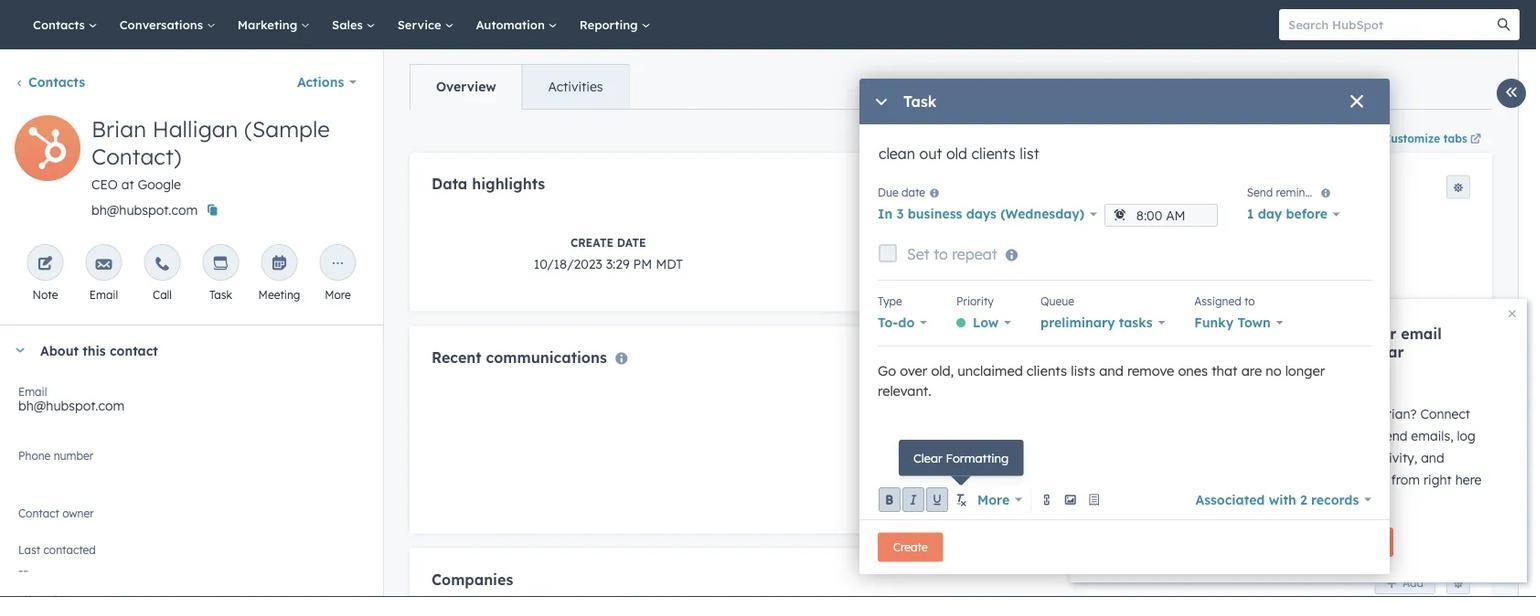 Task type: locate. For each thing, give the bounding box(es) containing it.
0 vertical spatial email
[[1401, 325, 1442, 343]]

clear
[[914, 450, 943, 466]]

more down more image at the top left
[[325, 288, 351, 301]]

1 vertical spatial task
[[209, 288, 232, 301]]

note
[[33, 288, 58, 301]]

automation
[[476, 17, 549, 32]]

task down task icon
[[209, 288, 232, 301]]

no inside contact owner no owner
[[18, 513, 36, 529]]

owner
[[62, 506, 94, 520], [40, 513, 76, 529]]

no owner button
[[18, 503, 365, 533]]

to right set
[[934, 245, 948, 263]]

conversations link
[[109, 0, 227, 49]]

automation link
[[465, 0, 569, 49]]

email down caret icon
[[18, 385, 47, 398]]

about up ready
[[1244, 374, 1275, 387]]

email for email bh@hubspot.com
[[18, 385, 47, 398]]

last contacted
[[18, 543, 96, 557]]

contacts link
[[22, 0, 109, 49], [15, 74, 85, 90]]

0 vertical spatial no
[[912, 493, 930, 509]]

search image
[[1498, 18, 1511, 31]]

2 right with
[[1301, 492, 1308, 508]]

about left "this"
[[40, 342, 79, 358]]

account inside the pro tip: connect your email account and calendar
[[1244, 343, 1303, 361]]

task right "minimize dialog" icon
[[904, 93, 937, 111]]

0 horizontal spatial no
[[18, 513, 36, 529]]

create inside create date 10/18/2023 3:29 pm mdt
[[571, 235, 614, 249]]

and inside the pro tip: connect your email account and calendar
[[1307, 343, 1335, 361]]

create inside button
[[894, 541, 928, 554]]

customize
[[1384, 131, 1441, 145]]

0 vertical spatial contacts link
[[22, 0, 109, 49]]

send
[[1247, 185, 1273, 199]]

type
[[878, 294, 902, 308]]

email
[[89, 288, 118, 301], [18, 385, 47, 398]]

3
[[897, 206, 904, 222]]

1 horizontal spatial 2
[[1301, 492, 1308, 508]]

activities
[[548, 79, 603, 95]]

account up no
[[1244, 343, 1303, 361]]

Title text field
[[878, 143, 1372, 179]]

more down formatting
[[978, 492, 1010, 508]]

your up schedule
[[1244, 450, 1271, 466]]

reminder
[[1276, 185, 1323, 199]]

1 horizontal spatial more
[[978, 492, 1010, 508]]

caret image
[[15, 348, 26, 353]]

pro tip: connect your email account and calendar
[[1244, 325, 1442, 361]]

0 vertical spatial contacts
[[33, 17, 88, 32]]

about this contact button
[[0, 326, 365, 375]]

your right connect
[[1363, 325, 1397, 343]]

to left reach
[[1286, 406, 1298, 422]]

no activities.
[[912, 493, 991, 509]]

1 vertical spatial contacts
[[28, 74, 85, 90]]

calendar
[[1340, 343, 1404, 361]]

in 3 business days (wednesday)
[[878, 206, 1085, 222]]

assigned
[[1195, 294, 1242, 308]]

task image
[[213, 256, 229, 273]]

email inside email bh@hubspot.com
[[18, 385, 47, 398]]

1 horizontal spatial email
[[1333, 450, 1366, 466]]

and up longer
[[1307, 343, 1335, 361]]

0 vertical spatial your
[[1363, 325, 1397, 343]]

records
[[1312, 492, 1359, 508]]

set to repeat
[[907, 245, 997, 263]]

service link
[[387, 0, 465, 49]]

halligan
[[152, 115, 238, 143]]

and right 'lists'
[[1100, 363, 1124, 379]]

create down no activities.
[[894, 541, 928, 554]]

and
[[1307, 343, 1335, 361], [1100, 363, 1124, 379], [1421, 450, 1445, 466]]

about 2 minutes
[[1244, 374, 1328, 387]]

due
[[878, 185, 899, 199]]

1 horizontal spatial task
[[904, 93, 937, 111]]

contact
[[18, 506, 59, 520]]

navigation
[[410, 64, 630, 110]]

clear formatting
[[914, 450, 1009, 466]]

email up contacts'
[[1274, 428, 1307, 444]]

about this contact
[[40, 342, 158, 358]]

1 vertical spatial create
[[894, 541, 928, 554]]

create
[[571, 235, 614, 249], [894, 541, 928, 554]]

no left activities.
[[912, 493, 930, 509]]

no up last
[[18, 513, 36, 529]]

contacts'
[[1274, 450, 1330, 466]]

call image
[[154, 256, 171, 273]]

in 3 business days (wednesday) button
[[878, 201, 1097, 227]]

0 horizontal spatial more
[[325, 288, 351, 301]]

tip:
[[1273, 325, 1297, 343]]

to for set
[[934, 245, 948, 263]]

1 horizontal spatial about
[[1244, 374, 1275, 387]]

communications
[[486, 348, 607, 366]]

about for about this contact
[[40, 342, 79, 358]]

associated with 2 records button
[[1196, 487, 1372, 513]]

customize tabs link
[[1359, 123, 1493, 153]]

email
[[1401, 325, 1442, 343], [1274, 428, 1307, 444], [1333, 450, 1366, 466]]

no
[[1266, 363, 1282, 379]]

your down ready
[[1244, 428, 1271, 444]]

1 vertical spatial account
[[1311, 428, 1360, 444]]

1 vertical spatial email
[[18, 385, 47, 398]]

data
[[432, 175, 468, 193]]

preliminary tasks
[[1041, 315, 1153, 331]]

low button
[[957, 310, 1012, 336]]

days
[[966, 206, 997, 222]]

account down out
[[1311, 428, 1360, 444]]

tasks
[[1119, 315, 1153, 331]]

0 horizontal spatial account
[[1244, 343, 1303, 361]]

bh@hubspot.com up number
[[18, 398, 125, 414]]

all
[[1374, 472, 1388, 488]]

pm
[[633, 255, 652, 271]]

create up 10/18/2023
[[571, 235, 614, 249]]

1 horizontal spatial and
[[1307, 343, 1335, 361]]

0 horizontal spatial task
[[209, 288, 232, 301]]

contacts inside contacts link
[[33, 17, 88, 32]]

contacted
[[43, 543, 96, 557]]

in
[[1244, 494, 1255, 510]]

about for about 2 minutes
[[1244, 374, 1275, 387]]

formatting
[[946, 450, 1009, 466]]

add button
[[1375, 571, 1436, 594]]

and inside go over old, unclaimed clients lists and remove ones that are no longer relevant.
[[1100, 363, 1124, 379]]

about inside dropdown button
[[40, 342, 79, 358]]

1 horizontal spatial create
[[894, 541, 928, 554]]

0 vertical spatial bh@hubspot.com
[[91, 202, 198, 218]]

1 horizontal spatial no
[[912, 493, 930, 509]]

highlights
[[472, 175, 545, 193]]

reach
[[1302, 406, 1336, 422]]

2 horizontal spatial email
[[1401, 325, 1442, 343]]

1 vertical spatial more
[[978, 492, 1010, 508]]

to
[[934, 245, 948, 263], [1245, 294, 1255, 308], [1286, 406, 1298, 422], [1363, 406, 1375, 422], [1363, 428, 1376, 444]]

0 horizontal spatial 2
[[1278, 374, 1284, 387]]

email for email
[[89, 288, 118, 301]]

1 horizontal spatial email
[[89, 288, 118, 301]]

email up —
[[1333, 450, 1366, 466]]

email down the email icon
[[89, 288, 118, 301]]

about
[[40, 342, 79, 358], [1244, 374, 1275, 387]]

0 vertical spatial about
[[40, 342, 79, 358]]

log
[[1457, 428, 1476, 444]]

and down emails,
[[1421, 450, 1445, 466]]

lead
[[936, 255, 966, 271]]

1 vertical spatial no
[[18, 513, 36, 529]]

send reminder
[[1247, 185, 1323, 199]]

—
[[1360, 472, 1371, 488]]

unclaimed
[[958, 363, 1023, 379]]

2 left longer
[[1278, 374, 1284, 387]]

0 horizontal spatial about
[[40, 342, 79, 358]]

bh@hubspot.com down google
[[91, 202, 198, 218]]

2 horizontal spatial and
[[1421, 450, 1445, 466]]

task
[[904, 93, 937, 111], [209, 288, 232, 301]]

your
[[1363, 325, 1397, 343], [1244, 428, 1271, 444], [1244, 450, 1271, 466]]

to for assigned
[[1245, 294, 1255, 308]]

0 vertical spatial create
[[571, 235, 614, 249]]

reporting
[[580, 17, 642, 32]]

navigation containing overview
[[410, 64, 630, 110]]

1 vertical spatial about
[[1244, 374, 1275, 387]]

2 vertical spatial email
[[1333, 450, 1366, 466]]

to-do
[[878, 315, 915, 331]]

create for create
[[894, 541, 928, 554]]

email up brian?
[[1401, 325, 1442, 343]]

ready to reach out to brian? connect your email account to send emails, log your contacts' email activity, and schedule meetings — all from right here in hubspot.
[[1244, 406, 1482, 510]]

last
[[18, 543, 40, 557]]

queue
[[1041, 294, 1075, 308]]

1 horizontal spatial account
[[1311, 428, 1360, 444]]

relevant.
[[878, 383, 932, 399]]

to left "send"
[[1363, 428, 1376, 444]]

0 vertical spatial account
[[1244, 343, 1303, 361]]

0 vertical spatial task
[[904, 93, 937, 111]]

activity,
[[1370, 450, 1418, 466]]

1 vertical spatial and
[[1100, 363, 1124, 379]]

assigned to
[[1195, 294, 1255, 308]]

0 vertical spatial email
[[89, 288, 118, 301]]

1 vertical spatial 2
[[1301, 492, 1308, 508]]

brian
[[91, 115, 146, 143]]

0 horizontal spatial email
[[18, 385, 47, 398]]

2 vertical spatial and
[[1421, 450, 1445, 466]]

0 horizontal spatial and
[[1100, 363, 1124, 379]]

0 horizontal spatial create
[[571, 235, 614, 249]]

companies
[[432, 570, 513, 589]]

2
[[1278, 374, 1284, 387], [1301, 492, 1308, 508]]

1 vertical spatial email
[[1274, 428, 1307, 444]]

to up town
[[1245, 294, 1255, 308]]

0 vertical spatial and
[[1307, 343, 1335, 361]]

number
[[54, 449, 93, 462]]

contacts
[[33, 17, 88, 32], [28, 74, 85, 90]]

close dialog image
[[1350, 95, 1365, 110]]



Task type: vqa. For each thing, say whether or not it's contained in the screenshot.
Email in 'EMAIL BH@HUBSPOT.COM'
yes



Task type: describe. For each thing, give the bounding box(es) containing it.
from
[[1392, 472, 1420, 488]]

to-
[[878, 315, 898, 331]]

1 day before
[[1247, 206, 1328, 222]]

close image
[[1509, 310, 1516, 317]]

to-do button
[[878, 310, 927, 336]]

meeting
[[258, 288, 300, 301]]

account inside ready to reach out to brian? connect your email account to send emails, log your contacts' email activity, and schedule meetings — all from right here in hubspot.
[[1311, 428, 1360, 444]]

10/18/2023
[[534, 255, 603, 271]]

0 vertical spatial more
[[325, 288, 351, 301]]

1 vertical spatial your
[[1244, 428, 1271, 444]]

more image
[[330, 256, 346, 273]]

funky town
[[1195, 315, 1271, 331]]

date
[[902, 185, 926, 199]]

town
[[1238, 315, 1271, 331]]

ones
[[1178, 363, 1208, 379]]

that
[[1212, 363, 1238, 379]]

to right out
[[1363, 406, 1375, 422]]

lists
[[1071, 363, 1096, 379]]

go over old, unclaimed clients lists and remove ones that are no longer relevant.
[[878, 363, 1329, 399]]

tabs
[[1444, 131, 1468, 145]]

1 day before button
[[1247, 201, 1341, 227]]

here
[[1456, 472, 1482, 488]]

contact)
[[91, 143, 181, 170]]

brian halligan (sample contact) ceo at google
[[91, 115, 330, 193]]

marketing
[[238, 17, 301, 32]]

marketing link
[[227, 0, 321, 49]]

ceo
[[91, 177, 118, 193]]

brian?
[[1379, 406, 1417, 422]]

out
[[1339, 406, 1359, 422]]

pro
[[1244, 325, 1269, 343]]

call
[[153, 288, 172, 301]]

associated
[[1196, 492, 1265, 508]]

more button
[[974, 487, 1026, 513]]

owner up "contacted"
[[62, 506, 94, 520]]

and for calendar
[[1307, 343, 1335, 361]]

owner up last contacted
[[40, 513, 76, 529]]

search button
[[1489, 9, 1520, 40]]

day
[[1258, 206, 1282, 222]]

edit button
[[15, 115, 80, 187]]

send
[[1379, 428, 1408, 444]]

connect
[[1301, 325, 1359, 343]]

no activities. alert
[[432, 388, 1471, 512]]

to for ready
[[1286, 406, 1298, 422]]

0 vertical spatial 2
[[1278, 374, 1284, 387]]

meeting image
[[271, 256, 288, 273]]

and for remove
[[1100, 363, 1124, 379]]

contact owner no owner
[[18, 506, 94, 529]]

stage
[[966, 235, 1002, 249]]

actions
[[297, 74, 344, 90]]

go
[[878, 363, 896, 379]]

your inside the pro tip: connect your email account and calendar
[[1363, 325, 1397, 343]]

at
[[121, 177, 134, 193]]

HH:MM text field
[[1105, 204, 1218, 227]]

over
[[900, 363, 928, 379]]

Phone number text field
[[18, 445, 365, 482]]

0 horizontal spatial email
[[1274, 428, 1307, 444]]

activities.
[[933, 493, 991, 509]]

associated with 2 records
[[1196, 492, 1359, 508]]

no inside alert
[[912, 493, 930, 509]]

Search HubSpot search field
[[1280, 9, 1504, 40]]

create date 10/18/2023 3:29 pm mdt
[[534, 235, 683, 271]]

2 inside popup button
[[1301, 492, 1308, 508]]

in
[[878, 206, 893, 222]]

old,
[[931, 363, 954, 379]]

conversations
[[120, 17, 207, 32]]

1 vertical spatial contacts link
[[15, 74, 85, 90]]

funky town button
[[1195, 310, 1284, 336]]

email image
[[96, 256, 112, 273]]

2 vertical spatial your
[[1244, 450, 1271, 466]]

minimize dialog image
[[874, 95, 889, 110]]

1 vertical spatial bh@hubspot.com
[[18, 398, 125, 414]]

Last contacted text field
[[18, 553, 365, 583]]

minutes
[[1287, 374, 1328, 387]]

email inside the pro tip: connect your email account and calendar
[[1401, 325, 1442, 343]]

funky
[[1195, 315, 1234, 331]]

create for create date 10/18/2023 3:29 pm mdt
[[571, 235, 614, 249]]

reporting link
[[569, 0, 662, 49]]

lifecycle
[[900, 235, 962, 249]]

phone
[[18, 449, 51, 462]]

(sample
[[244, 115, 330, 143]]

priority
[[957, 294, 994, 308]]

overview button
[[411, 65, 522, 109]]

remove
[[1128, 363, 1175, 379]]

meetings
[[1300, 472, 1356, 488]]

actions button
[[285, 64, 369, 101]]

preliminary tasks button
[[1041, 310, 1165, 336]]

and inside ready to reach out to brian? connect your email account to send emails, log your contacts' email activity, and schedule meetings — all from right here in hubspot.
[[1421, 450, 1445, 466]]

phone number
[[18, 449, 93, 462]]

with
[[1269, 492, 1297, 508]]

schedule
[[1244, 472, 1297, 488]]

more inside popup button
[[978, 492, 1010, 508]]

note image
[[37, 256, 54, 273]]

sales link
[[321, 0, 387, 49]]

email bh@hubspot.com
[[18, 385, 125, 414]]

activities button
[[522, 65, 629, 109]]

mdt
[[656, 255, 683, 271]]

emails,
[[1412, 428, 1454, 444]]

connect
[[1421, 406, 1471, 422]]



